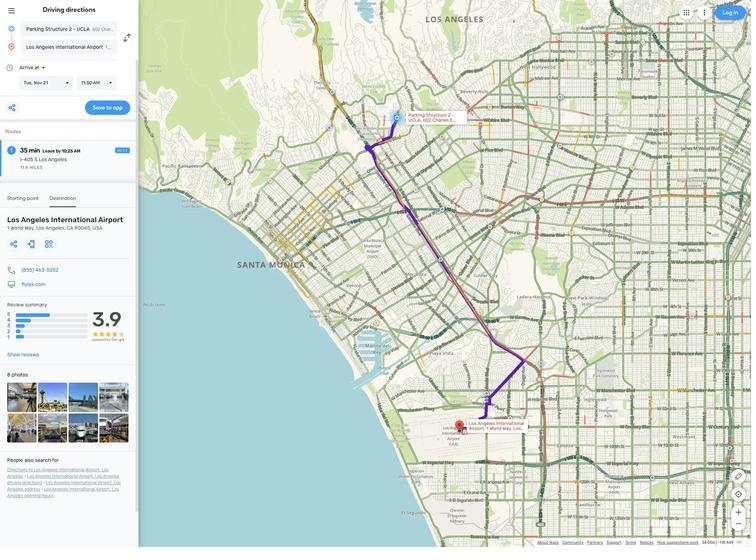 Task type: vqa. For each thing, say whether or not it's contained in the screenshot.
Image 2 of Illinois City, Illinois City
no



Task type: locate. For each thing, give the bounding box(es) containing it.
police image
[[331, 90, 335, 94], [559, 95, 563, 100], [560, 95, 564, 100], [328, 126, 332, 130], [540, 361, 544, 366], [729, 446, 733, 451]]

0 vertical spatial 2
[[69, 26, 72, 32]]

i-405 s los angeles 11.8 miles
[[20, 157, 67, 170]]

34.006
[[703, 541, 716, 545]]

1
[[11, 147, 12, 153], [7, 225, 9, 231], [7, 335, 9, 341], [487, 426, 489, 431]]

angeles, inside los angeles international airport 1 world way, los angeles, ca 90045, usa
[[45, 225, 66, 231]]

0 vertical spatial directions
[[66, 6, 96, 14]]

0 horizontal spatial way,
[[25, 225, 35, 231]]

usa
[[93, 225, 103, 231], [513, 431, 523, 437]]

airport, inside los angeles international airport, los angeles driving directions
[[79, 474, 94, 479]]

way,
[[25, 225, 35, 231], [503, 426, 513, 431]]

hazard image
[[558, 36, 562, 40], [488, 105, 493, 109], [268, 179, 273, 183], [226, 180, 230, 184], [414, 188, 419, 192], [570, 231, 574, 236], [479, 310, 483, 315], [375, 321, 379, 326]]

1 vertical spatial am
[[74, 149, 80, 154]]

world inside los angeles international airport 1 world way, los angeles, ca 90045, usa
[[10, 225, 23, 231]]

0 horizontal spatial ca
[[67, 225, 73, 231]]

118.449
[[720, 541, 734, 545]]

0 vertical spatial way,
[[25, 225, 35, 231]]

-
[[73, 26, 76, 32], [719, 541, 720, 545]]

am
[[93, 80, 100, 86], [74, 149, 80, 154]]

directions up address
[[22, 481, 42, 486]]

90045, inside los angeles international airport, 1 world way, los angeles, ca 90045, usa
[[497, 431, 512, 437]]

1 horizontal spatial am
[[93, 80, 100, 86]]

hazard image
[[641, 40, 646, 44], [631, 166, 635, 170], [540, 198, 545, 202], [727, 296, 731, 300]]

image 5 of los angeles international airport, los angeles image
[[7, 414, 36, 443]]

address
[[24, 487, 40, 492]]

11:30 am
[[81, 80, 100, 86]]

angeles
[[36, 44, 54, 50], [48, 157, 67, 163], [21, 216, 49, 224], [478, 421, 496, 426], [42, 468, 58, 473], [7, 474, 23, 479], [35, 474, 51, 479], [103, 474, 119, 479], [54, 481, 70, 486], [7, 487, 23, 492], [52, 487, 68, 492], [7, 494, 23, 499]]

- left ucla
[[73, 26, 76, 32]]

los angeles international airport, los angeles address
[[7, 481, 121, 492]]

0 vertical spatial ca
[[67, 225, 73, 231]]

international for los angeles international airport 1 world way, los angeles, ca 90045, usa
[[51, 216, 97, 224]]

flylax.com link
[[22, 282, 45, 288]]

routes
[[5, 129, 21, 135]]

- right the |
[[719, 541, 720, 545]]

usa inside los angeles international airport 1 world way, los angeles, ca 90045, usa
[[93, 225, 103, 231]]

international inside directions to los angeles international airport, los angeles
[[59, 468, 85, 473]]

image 8 of los angeles international airport, los angeles image
[[99, 414, 129, 443]]

90045, inside los angeles international airport 1 world way, los angeles, ca 90045, usa
[[75, 225, 91, 231]]

airport, inside los angeles international airport, los angeles address
[[98, 481, 113, 486]]

angeles, for airport,
[[470, 431, 488, 437]]

driving directions
[[43, 6, 96, 14]]

0 horizontal spatial 2
[[7, 329, 10, 335]]

international for los angeles international airport, los angeles address
[[71, 481, 97, 486]]

1 horizontal spatial -
[[719, 541, 720, 545]]

international inside los angeles international airport button
[[56, 44, 86, 50]]

|
[[717, 541, 718, 545]]

1 horizontal spatial world
[[490, 426, 502, 431]]

tue,
[[24, 80, 33, 86]]

world
[[10, 225, 23, 231], [490, 426, 502, 431]]

- inside parking structure 2 - ucla button
[[73, 26, 76, 32]]

1 horizontal spatial usa
[[513, 431, 523, 437]]

90045, for airport,
[[497, 431, 512, 437]]

international inside los angeles international airport, los angeles opening hours
[[69, 487, 95, 492]]

how suggestions work link
[[658, 541, 700, 545]]

1 inside los angeles international airport, 1 world way, los angeles, ca 90045, usa
[[487, 426, 489, 431]]

463-
[[35, 267, 47, 273]]

zoom in image
[[735, 508, 744, 517]]

way, inside los angeles international airport, 1 world way, los angeles, ca 90045, usa
[[503, 426, 513, 431]]

1 inside "5 4 3 2 1"
[[7, 335, 9, 341]]

review
[[7, 302, 24, 308]]

am right 11:30
[[93, 80, 100, 86]]

parking structure 2 - ucla button
[[21, 22, 118, 36]]

international inside los angeles international airport 1 world way, los angeles, ca 90045, usa
[[51, 216, 97, 224]]

airport
[[87, 44, 103, 50], [98, 216, 123, 224]]

0 vertical spatial angeles,
[[45, 225, 66, 231]]

international inside los angeles international airport, los angeles address
[[71, 481, 97, 486]]

11.8
[[20, 165, 28, 170]]

1 vertical spatial ca
[[489, 431, 495, 437]]

ca inside los angeles international airport, 1 world way, los angeles, ca 90045, usa
[[489, 431, 495, 437]]

airport, inside los angeles international airport, 1 world way, los angeles, ca 90045, usa
[[470, 426, 486, 431]]

ca inside los angeles international airport 1 world way, los angeles, ca 90045, usa
[[67, 225, 73, 231]]

usa for airport
[[93, 225, 103, 231]]

2
[[69, 26, 72, 32], [7, 329, 10, 335]]

0 horizontal spatial am
[[74, 149, 80, 154]]

1 vertical spatial -
[[719, 541, 720, 545]]

1 vertical spatial way,
[[503, 426, 513, 431]]

1 vertical spatial world
[[490, 426, 502, 431]]

international
[[56, 44, 86, 50], [51, 216, 97, 224], [497, 421, 525, 426], [59, 468, 85, 473], [52, 474, 78, 479], [71, 481, 97, 486], [69, 487, 95, 492]]

1 vertical spatial police image
[[439, 258, 443, 262]]

airport inside los angeles international airport 1 world way, los angeles, ca 90045, usa
[[98, 216, 123, 224]]

35
[[20, 147, 28, 154]]

image 4 of los angeles international airport, los angeles image
[[99, 383, 129, 412]]

0 horizontal spatial 90045,
[[75, 225, 91, 231]]

1 horizontal spatial way,
[[503, 426, 513, 431]]

airport, inside directions to los angeles international airport, los angeles
[[86, 468, 101, 473]]

5
[[7, 312, 10, 318]]

0 vertical spatial am
[[93, 80, 100, 86]]

0 horizontal spatial angeles,
[[45, 225, 66, 231]]

point
[[27, 195, 39, 202]]

90045,
[[75, 225, 91, 231], [497, 431, 512, 437]]

0 vertical spatial airport
[[87, 44, 103, 50]]

airport, for los angeles international airport, los angeles driving directions
[[79, 474, 94, 479]]

1 horizontal spatial 2
[[69, 26, 72, 32]]

community
[[563, 541, 584, 545]]

1 down the starting
[[7, 225, 9, 231]]

airport, for los angeles international airport, los angeles opening hours
[[96, 487, 111, 492]]

way, inside los angeles international airport 1 world way, los angeles, ca 90045, usa
[[25, 225, 35, 231]]

los inside i-405 s los angeles 11.8 miles
[[39, 157, 47, 163]]

international inside los angeles international airport, 1 world way, los angeles, ca 90045, usa
[[497, 421, 525, 426]]

international inside los angeles international airport, los angeles driving directions
[[52, 474, 78, 479]]

1 vertical spatial 90045,
[[497, 431, 512, 437]]

notices link
[[641, 541, 655, 545]]

directions to los angeles international airport, los angeles link
[[7, 468, 109, 479]]

0 vertical spatial -
[[73, 26, 76, 32]]

police image
[[441, 207, 445, 212], [439, 258, 443, 262], [651, 476, 655, 480]]

1 inside los angeles international airport 1 world way, los angeles, ca 90045, usa
[[7, 225, 9, 231]]

0 horizontal spatial world
[[10, 225, 23, 231]]

1 horizontal spatial ca
[[489, 431, 495, 437]]

ca
[[67, 225, 73, 231], [489, 431, 495, 437]]

0 vertical spatial police image
[[441, 207, 445, 212]]

angeles, inside los angeles international airport, 1 world way, los angeles, ca 90045, usa
[[470, 431, 488, 437]]

usa inside los angeles international airport, 1 world way, los angeles, ca 90045, usa
[[513, 431, 523, 437]]

1 vertical spatial 2
[[7, 329, 10, 335]]

world inside los angeles international airport, 1 world way, los angeles, ca 90045, usa
[[490, 426, 502, 431]]

angeles inside los angeles international airport, 1 world way, los angeles, ca 90045, usa
[[478, 421, 496, 426]]

about
[[538, 541, 549, 545]]

los angeles international airport, los angeles address link
[[7, 481, 121, 492]]

airport, inside los angeles international airport, los angeles opening hours
[[96, 487, 111, 492]]

0 horizontal spatial usa
[[93, 225, 103, 231]]

community link
[[563, 541, 584, 545]]

road closed image
[[440, 135, 445, 139], [278, 259, 283, 263], [691, 314, 695, 319], [508, 417, 513, 421]]

ca for airport
[[67, 225, 73, 231]]

am right 10:25
[[74, 149, 80, 154]]

show reviews
[[7, 352, 39, 358]]

1 vertical spatial airport
[[98, 216, 123, 224]]

0 vertical spatial 90045,
[[75, 225, 91, 231]]

usa for airport,
[[513, 431, 523, 437]]

directions up ucla
[[66, 6, 96, 14]]

ca for airport,
[[489, 431, 495, 437]]

los inside button
[[26, 44, 34, 50]]

road closed image
[[590, 60, 594, 64], [559, 144, 563, 148], [489, 225, 493, 229], [731, 459, 735, 463]]

1 vertical spatial angeles,
[[470, 431, 488, 437]]

21
[[43, 80, 48, 86]]

directions to los angeles international airport, los angeles
[[7, 468, 109, 479]]

0 horizontal spatial directions
[[22, 481, 42, 486]]

los angeles international airport, los angeles driving directions link
[[7, 474, 119, 486]]

0 horizontal spatial -
[[73, 26, 76, 32]]

1 down accident icon
[[487, 426, 489, 431]]

angeles inside los angeles international airport button
[[36, 44, 54, 50]]

1 horizontal spatial angeles,
[[470, 431, 488, 437]]

1 for airport
[[7, 225, 9, 231]]

min
[[29, 147, 40, 154]]

0 vertical spatial usa
[[93, 225, 103, 231]]

location image
[[7, 42, 16, 51]]

1 for airport,
[[487, 426, 489, 431]]

way, for airport,
[[503, 426, 513, 431]]

partners
[[588, 541, 604, 545]]

way, for airport
[[25, 225, 35, 231]]

11:30 am list box
[[77, 76, 116, 90]]

1 vertical spatial usa
[[513, 431, 523, 437]]

2 left ucla
[[69, 26, 72, 32]]

2 down 4
[[7, 329, 10, 335]]

angeles,
[[45, 225, 66, 231], [470, 431, 488, 437]]

los angeles international airport, los angeles opening hours link
[[7, 487, 119, 499]]

ucla
[[77, 26, 90, 32]]

los
[[26, 44, 34, 50], [39, 157, 47, 163], [7, 216, 20, 224], [36, 225, 44, 231], [470, 421, 477, 426], [514, 426, 522, 431], [34, 468, 41, 473], [102, 468, 109, 473], [27, 474, 34, 479], [95, 474, 102, 479], [46, 481, 53, 486], [114, 481, 121, 486], [44, 487, 51, 492], [112, 487, 119, 492]]

parking
[[26, 26, 44, 32]]

international for los angeles international airport, los angeles opening hours
[[69, 487, 95, 492]]

directions
[[66, 6, 96, 14], [22, 481, 42, 486]]

airport inside button
[[87, 44, 103, 50]]

support
[[607, 541, 622, 545]]

0 vertical spatial world
[[10, 225, 23, 231]]

1 vertical spatial directions
[[22, 481, 42, 486]]

1 down the 3
[[7, 335, 9, 341]]

1 horizontal spatial 90045,
[[497, 431, 512, 437]]

directions
[[7, 468, 28, 473]]

los angeles international airport button
[[21, 40, 118, 54]]

about waze link
[[538, 541, 559, 545]]

1 horizontal spatial directions
[[66, 6, 96, 14]]

world for airport
[[10, 225, 23, 231]]

2 inside parking structure 2 - ucla button
[[69, 26, 72, 32]]

suggestions
[[667, 541, 690, 545]]



Task type: describe. For each thing, give the bounding box(es) containing it.
nov
[[34, 80, 42, 86]]

tue, nov 21
[[24, 80, 48, 86]]

leave
[[43, 149, 55, 154]]

parking structure 2 - ucla
[[26, 26, 90, 32]]

i-
[[20, 157, 24, 163]]

(855) 463-5252 link
[[22, 267, 59, 273]]

destination button
[[50, 195, 76, 207]]

how
[[658, 541, 666, 545]]

s
[[34, 157, 38, 163]]

1 for 2
[[7, 335, 9, 341]]

also
[[24, 458, 34, 464]]

international for los angeles international airport, los angeles driving directions
[[52, 474, 78, 479]]

world for airport,
[[490, 426, 502, 431]]

405
[[24, 157, 33, 163]]

directions inside los angeles international airport, los angeles driving directions
[[22, 481, 42, 486]]

opening
[[24, 494, 41, 499]]

8
[[7, 372, 10, 378]]

zoom out image
[[735, 520, 744, 529]]

miles
[[30, 165, 43, 170]]

photos
[[12, 372, 28, 378]]

review summary
[[7, 302, 47, 308]]

starting point button
[[7, 195, 39, 207]]

flylax.com
[[22, 282, 45, 288]]

terms
[[626, 541, 637, 545]]

image 7 of los angeles international airport, los angeles image
[[69, 414, 98, 443]]

los angeles international airport, los angeles opening hours
[[7, 487, 119, 499]]

los angeles international airport 1 world way, los angeles, ca 90045, usa
[[7, 216, 123, 231]]

11:30
[[81, 80, 92, 86]]

image 1 of los angeles international airport, los angeles image
[[7, 383, 36, 412]]

notices
[[641, 541, 655, 545]]

international for los angeles international airport, 1 world way, los angeles, ca 90045, usa
[[497, 421, 525, 426]]

35 min leave by 10:25 am
[[20, 147, 80, 154]]

airport, for los angeles international airport, los angeles address
[[98, 481, 113, 486]]

1 left 35
[[11, 147, 12, 153]]

international for los angeles international airport
[[56, 44, 86, 50]]

angeles inside i-405 s los angeles 11.8 miles
[[48, 157, 67, 163]]

accident image
[[485, 392, 489, 396]]

10:25
[[62, 149, 73, 154]]

current location image
[[7, 24, 16, 33]]

starting
[[7, 195, 26, 202]]

(855)
[[22, 267, 34, 273]]

search
[[35, 458, 51, 464]]

4
[[7, 317, 10, 323]]

terms link
[[626, 541, 637, 545]]

clock image
[[5, 64, 14, 72]]

angeles, for airport
[[45, 225, 66, 231]]

people
[[7, 458, 23, 464]]

los angeles international airport, 1 world way, los angeles, ca 90045, usa
[[470, 421, 525, 437]]

destination
[[50, 195, 76, 202]]

hours
[[42, 494, 53, 499]]

pencil image
[[735, 472, 744, 481]]

5252
[[47, 267, 59, 273]]

arrive
[[19, 65, 33, 71]]

at
[[35, 65, 39, 71]]

for
[[52, 458, 59, 464]]

angeles inside los angeles international airport 1 world way, los angeles, ca 90045, usa
[[21, 216, 49, 224]]

airport, for los angeles international airport, 1 world way, los angeles, ca 90045, usa
[[470, 426, 486, 431]]

image 2 of los angeles international airport, los angeles image
[[38, 383, 67, 412]]

los angeles international airport
[[26, 44, 103, 50]]

airport for los angeles international airport 1 world way, los angeles, ca 90045, usa
[[98, 216, 123, 224]]

to
[[29, 468, 33, 473]]

driving
[[7, 481, 21, 486]]

image 3 of los angeles international airport, los angeles image
[[69, 383, 98, 412]]

2 vertical spatial police image
[[651, 476, 655, 480]]

show
[[7, 352, 20, 358]]

structure
[[45, 26, 68, 32]]

by
[[56, 149, 61, 154]]

summary
[[25, 302, 47, 308]]

am inside list box
[[93, 80, 100, 86]]

arrive at
[[19, 65, 39, 71]]

computer image
[[7, 281, 16, 289]]

3
[[7, 323, 10, 329]]

airport for los angeles international airport
[[87, 44, 103, 50]]

support link
[[607, 541, 622, 545]]

tue, nov 21 list box
[[19, 76, 73, 90]]

work
[[691, 541, 700, 545]]

link image
[[737, 540, 743, 545]]

waze
[[550, 541, 559, 545]]

people also search for
[[7, 458, 59, 464]]

(855) 463-5252
[[22, 267, 59, 273]]

best
[[118, 149, 128, 153]]

90045, for airport
[[75, 225, 91, 231]]

reviews
[[21, 352, 39, 358]]

driving
[[43, 6, 64, 14]]

image 6 of los angeles international airport, los angeles image
[[38, 414, 67, 443]]

about waze community partners support terms notices how suggestions work 34.006 | -118.449
[[538, 541, 734, 545]]

3.9
[[92, 308, 122, 332]]

chit chat image
[[610, 52, 615, 56]]

call image
[[7, 266, 16, 275]]

starting point
[[7, 195, 39, 202]]

partners link
[[588, 541, 604, 545]]

am inside 35 min leave by 10:25 am
[[74, 149, 80, 154]]

5 4 3 2 1
[[7, 312, 10, 341]]

8 photos
[[7, 372, 28, 378]]

2 inside "5 4 3 2 1"
[[7, 329, 10, 335]]

los angeles international airport, los angeles driving directions
[[7, 474, 119, 486]]



